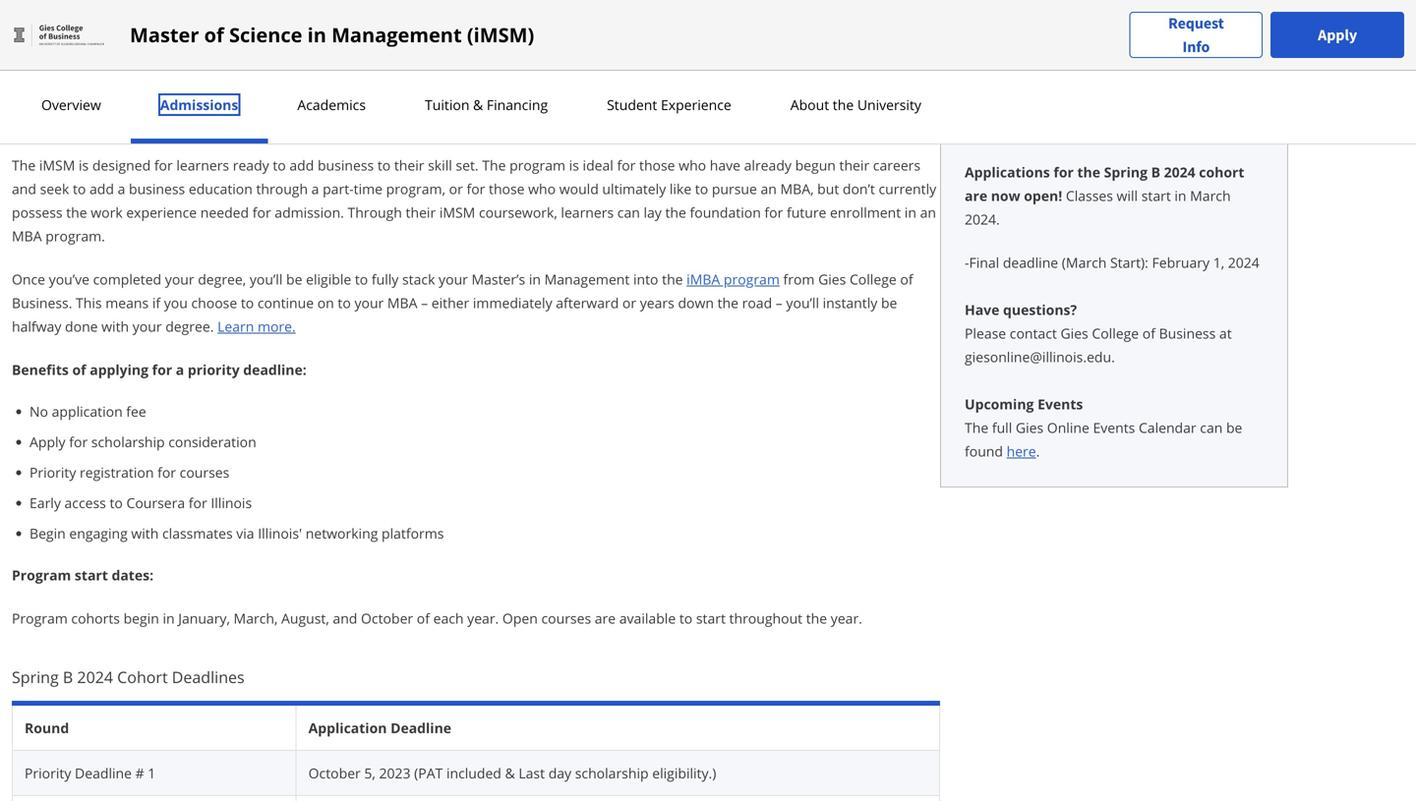 Task type: locate. For each thing, give the bounding box(es) containing it.
learn more.
[[218, 317, 296, 336]]

a left part-
[[312, 180, 319, 198]]

october 5, 2023 (pat included & last day scholarship eligibility.)
[[309, 764, 717, 783]]

1 horizontal spatial 2024
[[1165, 163, 1196, 182]]

the up classes
[[1078, 163, 1101, 182]]

or down set.
[[449, 180, 463, 198]]

program up road
[[724, 270, 780, 289]]

1 horizontal spatial be
[[882, 294, 898, 312]]

1 vertical spatial scholarship
[[575, 764, 649, 783]]

here link
[[1007, 442, 1037, 461]]

here
[[1007, 442, 1037, 461]]

to down registration
[[110, 494, 123, 513]]

priority deadline # 1
[[25, 764, 156, 783]]

scholarship up priority registration for courses
[[91, 433, 165, 452]]

start right will at right
[[1142, 186, 1172, 205]]

1 horizontal spatial an
[[761, 180, 777, 198]]

0 vertical spatial gies
[[819, 270, 846, 289]]

& right tuition
[[473, 95, 483, 114]]

2 horizontal spatial the
[[965, 419, 989, 437]]

0 horizontal spatial and
[[12, 180, 36, 198]]

to up "learn more."
[[241, 294, 254, 312]]

0 horizontal spatial –
[[421, 294, 428, 312]]

spring inside applications for the spring b 2024 cohort are now open!
[[1105, 163, 1148, 182]]

2024 left cohort on the left of the page
[[77, 667, 113, 688]]

1 vertical spatial 2024
[[1229, 253, 1260, 272]]

student
[[607, 95, 658, 114]]

gies inside from gies college of business. this means if you choose to continue on to your mba – either immediately afterward or years down the road – you'll instantly be halfway done with your degree.
[[819, 270, 846, 289]]

1 vertical spatial pursue
[[712, 180, 757, 198]]

0 vertical spatial be
[[286, 270, 303, 289]]

you'll
[[250, 270, 283, 289], [787, 294, 820, 312]]

university
[[858, 95, 922, 114]]

to right available
[[680, 610, 693, 628]]

1 vertical spatial program
[[724, 270, 780, 289]]

1 vertical spatial program
[[12, 610, 68, 628]]

apply inside button
[[1319, 25, 1358, 45]]

don't
[[843, 180, 876, 198]]

1 vertical spatial spring
[[12, 667, 59, 688]]

mba down possess
[[12, 227, 42, 245]]

b left cohort
[[1152, 163, 1161, 182]]

through
[[256, 180, 308, 198]]

business up part-
[[318, 156, 374, 175]]

1 vertical spatial imsm
[[440, 203, 476, 222]]

classes
[[1066, 186, 1114, 205]]

1 vertical spatial management
[[545, 270, 630, 289]]

1 horizontal spatial &
[[505, 764, 515, 783]]

financing
[[487, 95, 548, 114]]

0 vertical spatial 2024
[[1165, 163, 1196, 182]]

2024 up march
[[1165, 163, 1196, 182]]

into
[[634, 270, 659, 289]]

careers
[[873, 156, 921, 175]]

priority for priority registration for courses
[[30, 463, 76, 482]]

college down -final deadline (march start): february 1, 2024
[[1092, 324, 1139, 343]]

apply for scholarship consideration list item
[[30, 432, 941, 453]]

have
[[710, 156, 741, 175]]

the for the imsm is designed for learners ready to add business to their skill set. the program is ideal for those who have already begun their careers and seek to add a business education through a part-time program, or for those who would ultimately like to pursue an mba, but don't currently possess the work experience needed for admission. through their imsm coursework, learners can lay the foundation for future enrollment in an mba program.
[[12, 156, 36, 175]]

1 vertical spatial deadline
[[75, 764, 132, 783]]

and right august,
[[333, 610, 358, 628]]

and
[[12, 180, 36, 198], [333, 610, 358, 628]]

1 vertical spatial an
[[761, 180, 777, 198]]

pursue up ready
[[207, 86, 317, 132]]

list
[[20, 401, 941, 544]]

– right road
[[776, 294, 783, 312]]

management
[[332, 21, 462, 48], [545, 270, 630, 289]]

business
[[1160, 324, 1216, 343]]

0 vertical spatial program
[[510, 156, 566, 175]]

be
[[286, 270, 303, 289], [882, 294, 898, 312], [1227, 419, 1243, 437]]

1 horizontal spatial spring
[[1105, 163, 1148, 182]]

continue
[[258, 294, 314, 312]]

application
[[52, 402, 123, 421]]

can left the 'lay'
[[618, 203, 640, 222]]

request info button
[[1130, 11, 1264, 59]]

1 horizontal spatial pursue
[[712, 180, 757, 198]]

program up would at the left top of the page
[[510, 156, 566, 175]]

add up the through
[[290, 156, 314, 175]]

to
[[273, 156, 286, 175], [378, 156, 391, 175], [73, 180, 86, 198], [695, 180, 709, 198], [355, 270, 368, 289], [241, 294, 254, 312], [338, 294, 351, 312], [110, 494, 123, 513], [680, 610, 693, 628]]

those up ultimately
[[640, 156, 675, 175]]

can right calendar
[[1201, 419, 1223, 437]]

0 horizontal spatial pursue
[[207, 86, 317, 132]]

0 horizontal spatial courses
[[180, 463, 230, 482]]

program
[[510, 156, 566, 175], [724, 270, 780, 289]]

be up 'continue'
[[286, 270, 303, 289]]

priority inside list item
[[30, 463, 76, 482]]

1 horizontal spatial business
[[318, 156, 374, 175]]

you'll inside from gies college of business. this means if you choose to continue on to your mba – either immediately afterward or years down the road – you'll instantly be halfway done with your degree.
[[787, 294, 820, 312]]

2 horizontal spatial gies
[[1061, 324, 1089, 343]]

0 vertical spatial mba
[[12, 227, 42, 245]]

march,
[[234, 610, 278, 628]]

0 vertical spatial october
[[361, 610, 413, 628]]

mba inside the imsm is designed for learners ready to add business to their skill set. the program is ideal for those who have already begun their careers and seek to add a business education through a part-time program, or for those who would ultimately like to pursue an mba, but don't currently possess the work experience needed for admission. through their imsm coursework, learners can lay the foundation for future enrollment in an mba program.
[[12, 227, 42, 245]]

pursue up foundation
[[712, 180, 757, 198]]

add up 'work'
[[90, 180, 114, 198]]

business
[[318, 156, 374, 175], [129, 180, 185, 198]]

&
[[473, 95, 483, 114], [505, 764, 515, 783]]

– down stack
[[421, 294, 428, 312]]

a down designed
[[118, 180, 125, 198]]

begun
[[796, 156, 836, 175]]

october left 5,
[[309, 764, 361, 783]]

0 vertical spatial apply
[[1319, 25, 1358, 45]]

in inside classes will start in march 2024.
[[1175, 186, 1187, 205]]

1 horizontal spatial can
[[1201, 419, 1223, 437]]

the up possess
[[12, 156, 36, 175]]

program
[[12, 566, 71, 585], [12, 610, 68, 628]]

1 horizontal spatial add
[[290, 156, 314, 175]]

year. right each
[[467, 610, 499, 628]]

apply inside list item
[[30, 433, 66, 452]]

early access to coursera for illinois list item
[[30, 493, 941, 514]]

courses down consideration
[[180, 463, 230, 482]]

0 vertical spatial with
[[101, 317, 129, 336]]

0 vertical spatial or
[[449, 180, 463, 198]]

immediately
[[473, 294, 553, 312]]

0 vertical spatial an
[[326, 86, 365, 132]]

the inside the full gies online events calendar can be found
[[965, 419, 989, 437]]

college inside from gies college of business. this means if you choose to continue on to your mba – either immediately afterward or years down the road – you'll instantly be halfway done with your degree.
[[850, 270, 897, 289]]

for inside applications for the spring b 2024 cohort are now open!
[[1054, 163, 1074, 182]]

business.
[[12, 294, 72, 312]]

open!
[[1024, 186, 1063, 205]]

imsm down program,
[[440, 203, 476, 222]]

illinois
[[211, 494, 252, 513]]

(pat
[[414, 764, 443, 783]]

0 vertical spatial who
[[679, 156, 707, 175]]

0 horizontal spatial spring
[[12, 667, 59, 688]]

& left last
[[505, 764, 515, 783]]

giesonline@illinois.edu.
[[965, 348, 1116, 367]]

0 vertical spatial are
[[965, 186, 988, 205]]

1 horizontal spatial events
[[1094, 419, 1136, 437]]

1 vertical spatial priority
[[25, 764, 71, 783]]

(march
[[1062, 253, 1107, 272]]

0 horizontal spatial scholarship
[[91, 433, 165, 452]]

be inside from gies college of business. this means if you choose to continue on to your mba – either immediately afterward or years down the road – you'll instantly be halfway done with your degree.
[[882, 294, 898, 312]]

experience
[[661, 95, 732, 114]]

or left years
[[623, 294, 637, 312]]

a left the priority
[[176, 361, 184, 379]]

0 horizontal spatial is
[[79, 156, 89, 175]]

1 horizontal spatial is
[[569, 156, 579, 175]]

in left march
[[1175, 186, 1187, 205]]

deadline left #
[[75, 764, 132, 783]]

overview
[[41, 95, 101, 114]]

0 vertical spatial b
[[1152, 163, 1161, 182]]

you'll up 'continue'
[[250, 270, 283, 289]]

1 horizontal spatial and
[[333, 610, 358, 628]]

start inside classes will start in march 2024.
[[1142, 186, 1172, 205]]

overview link
[[35, 95, 107, 114]]

0 vertical spatial priority
[[30, 463, 76, 482]]

for up open!
[[1054, 163, 1074, 182]]

their up program,
[[394, 156, 425, 175]]

be right instantly
[[882, 294, 898, 312]]

the right about
[[833, 95, 854, 114]]

1 horizontal spatial start
[[696, 610, 726, 628]]

pursue inside the imsm is designed for learners ready to add business to their skill set. the program is ideal for those who have already begun their careers and seek to add a business education through a part-time program, or for those who would ultimately like to pursue an mba, but don't currently possess the work experience needed for admission. through their imsm coursework, learners can lay the foundation for future enrollment in an mba program.
[[712, 180, 757, 198]]

full
[[993, 419, 1013, 437]]

business up experience
[[129, 180, 185, 198]]

the
[[833, 95, 854, 114], [1078, 163, 1101, 182], [66, 203, 87, 222], [666, 203, 687, 222], [662, 270, 683, 289], [718, 294, 739, 312], [807, 610, 828, 628]]

time
[[354, 180, 383, 198]]

0 horizontal spatial can
[[618, 203, 640, 222]]

b up round
[[63, 667, 73, 688]]

1 vertical spatial apply
[[30, 433, 66, 452]]

in right 'begin'
[[163, 610, 175, 628]]

1 horizontal spatial or
[[623, 294, 637, 312]]

or inside the imsm is designed for learners ready to add business to their skill set. the program is ideal for those who have already begun their careers and seek to add a business education through a part-time program, or for those who would ultimately like to pursue an mba, but don't currently possess the work experience needed for admission. through their imsm coursework, learners can lay the foundation for future enrollment in an mba program.
[[449, 180, 463, 198]]

mba down "once you've completed your degree, you'll be eligible to fully stack your master's in management into the imba program"
[[388, 294, 418, 312]]

day
[[549, 764, 572, 783]]

or
[[449, 180, 463, 198], [623, 294, 637, 312]]

throughout
[[730, 610, 803, 628]]

priority down round
[[25, 764, 71, 783]]

in right 'science'
[[308, 21, 327, 48]]

possess
[[12, 203, 63, 222]]

1 horizontal spatial with
[[131, 524, 159, 543]]

an down currently
[[920, 203, 937, 222]]

1 vertical spatial mba
[[388, 294, 418, 312]]

deadlines
[[172, 667, 245, 688]]

events up online
[[1038, 395, 1084, 414]]

start left dates:
[[75, 566, 108, 585]]

learners up education
[[176, 156, 229, 175]]

designed
[[92, 156, 151, 175]]

priority registration for courses list item
[[30, 462, 941, 483]]

deadline up (pat
[[391, 719, 452, 738]]

applications for the spring b 2024 cohort are now open!
[[965, 163, 1245, 205]]

events right online
[[1094, 419, 1136, 437]]

0 vertical spatial pursue
[[207, 86, 317, 132]]

1 vertical spatial or
[[623, 294, 637, 312]]

–
[[421, 294, 428, 312], [776, 294, 783, 312]]

academics link
[[292, 95, 372, 114]]

for up the coursera at the left of the page
[[158, 463, 176, 482]]

-
[[965, 253, 970, 272]]

program,
[[386, 180, 446, 198]]

with inside from gies college of business. this means if you choose to continue on to your mba – either immediately afterward or years down the road – you'll instantly be halfway done with your degree.
[[101, 317, 129, 336]]

1 horizontal spatial are
[[965, 186, 988, 205]]

scholarship
[[91, 433, 165, 452], [575, 764, 649, 783]]

1 horizontal spatial who
[[679, 156, 707, 175]]

have questions? please contact gies college of business at giesonline@illinois.edu.
[[965, 301, 1232, 367]]

1 horizontal spatial apply
[[1319, 25, 1358, 45]]

1 vertical spatial with
[[131, 524, 159, 543]]

courses right open
[[542, 610, 591, 628]]

halfway
[[12, 317, 61, 336]]

would
[[560, 180, 599, 198]]

0 horizontal spatial be
[[286, 270, 303, 289]]

2 vertical spatial an
[[920, 203, 937, 222]]

learn more. link
[[218, 317, 296, 336]]

for up ultimately
[[617, 156, 636, 175]]

start):
[[1111, 253, 1149, 272]]

for down set.
[[467, 180, 485, 198]]

2 vertical spatial 2024
[[77, 667, 113, 688]]

-final deadline (march start): february 1, 2024
[[965, 253, 1260, 272]]

and up possess
[[12, 180, 36, 198]]

1 horizontal spatial scholarship
[[575, 764, 649, 783]]

1 program from the top
[[12, 566, 71, 585]]

who up like
[[679, 156, 707, 175]]

1 vertical spatial courses
[[542, 610, 591, 628]]

2 program from the top
[[12, 610, 68, 628]]

2 horizontal spatial an
[[920, 203, 937, 222]]

october
[[361, 610, 413, 628], [309, 764, 361, 783]]

0 vertical spatial and
[[12, 180, 36, 198]]

their up don't
[[840, 156, 870, 175]]

1 horizontal spatial mba
[[388, 294, 418, 312]]

0 vertical spatial deadline
[[391, 719, 452, 738]]

1 horizontal spatial you'll
[[787, 294, 820, 312]]

b
[[1152, 163, 1161, 182], [63, 667, 73, 688]]

2024
[[1165, 163, 1196, 182], [1229, 253, 1260, 272], [77, 667, 113, 688]]

deadline
[[391, 719, 452, 738], [75, 764, 132, 783]]

engaging
[[69, 524, 128, 543]]

are left available
[[595, 610, 616, 628]]

the right throughout at the right of page
[[807, 610, 828, 628]]

0 vertical spatial can
[[618, 203, 640, 222]]

early
[[30, 494, 61, 513]]

spring up will at right
[[1105, 163, 1148, 182]]

management up afterward
[[545, 270, 630, 289]]

0 horizontal spatial gies
[[819, 270, 846, 289]]

is left designed
[[79, 156, 89, 175]]

illinois'
[[258, 524, 302, 543]]

be right calendar
[[1227, 419, 1243, 437]]

academics
[[297, 95, 366, 114]]

1 vertical spatial &
[[505, 764, 515, 783]]

program inside the imsm is designed for learners ready to add business to their skill set. the program is ideal for those who have already begun their careers and seek to add a business education through a part-time program, or for those who would ultimately like to pursue an mba, but don't currently possess the work experience needed for admission. through their imsm coursework, learners can lay the foundation for future enrollment in an mba program.
[[510, 156, 566, 175]]

foundation
[[690, 203, 761, 222]]

gies down upcoming events
[[1016, 419, 1044, 437]]

is
[[79, 156, 89, 175], [569, 156, 579, 175]]

and inside the imsm is designed for learners ready to add business to their skill set. the program is ideal for those who have already begun their careers and seek to add a business education through a part-time program, or for those who would ultimately like to pursue an mba, but don't currently possess the work experience needed for admission. through their imsm coursework, learners can lay the foundation for future enrollment in an mba program.
[[12, 180, 36, 198]]

the down imba program link
[[718, 294, 739, 312]]

0 vertical spatial program
[[12, 566, 71, 585]]

imsm up the seek
[[39, 156, 75, 175]]

college inside have questions? please contact gies college of business at giesonline@illinois.edu.
[[1092, 324, 1139, 343]]

for up classmates
[[189, 494, 207, 513]]

begin engaging with classmates via illinois' networking platforms
[[30, 524, 444, 543]]

0 horizontal spatial add
[[90, 180, 114, 198]]

years
[[640, 294, 675, 312]]

management up msm?
[[332, 21, 462, 48]]

msm?
[[374, 86, 467, 132]]

0 horizontal spatial an
[[326, 86, 365, 132]]

with inside list item
[[131, 524, 159, 543]]

of left "business"
[[1143, 324, 1156, 343]]

deadline:
[[243, 361, 307, 379]]

who up coursework,
[[529, 180, 556, 198]]

with
[[101, 317, 129, 336], [131, 524, 159, 543]]

1 vertical spatial you'll
[[787, 294, 820, 312]]

1 horizontal spatial gies
[[1016, 419, 1044, 437]]

program left cohorts
[[12, 610, 68, 628]]

0 horizontal spatial events
[[1038, 395, 1084, 414]]

0 horizontal spatial mba
[[12, 227, 42, 245]]

2 year. from the left
[[831, 610, 863, 628]]

will
[[1117, 186, 1138, 205]]

with down "means"
[[101, 317, 129, 336]]

are up 2024. at right
[[965, 186, 988, 205]]

gies up instantly
[[819, 270, 846, 289]]

in up immediately
[[529, 270, 541, 289]]

0 horizontal spatial those
[[489, 180, 525, 198]]

an left msm?
[[326, 86, 365, 132]]

the right into
[[662, 270, 683, 289]]

college
[[850, 270, 897, 289], [1092, 324, 1139, 343]]

0 vertical spatial start
[[1142, 186, 1172, 205]]

your down if
[[133, 317, 162, 336]]

gies right contact
[[1061, 324, 1089, 343]]

1 vertical spatial those
[[489, 180, 525, 198]]

from
[[784, 270, 815, 289]]

1 – from the left
[[421, 294, 428, 312]]

1 vertical spatial be
[[882, 294, 898, 312]]

2 horizontal spatial a
[[312, 180, 319, 198]]

0 horizontal spatial college
[[850, 270, 897, 289]]

0 vertical spatial management
[[332, 21, 462, 48]]

1
[[148, 764, 156, 783]]

2 vertical spatial gies
[[1016, 419, 1044, 437]]

year. right throughout at the right of page
[[831, 610, 863, 628]]

0 horizontal spatial program
[[510, 156, 566, 175]]

their down program,
[[406, 203, 436, 222]]

courses
[[180, 463, 230, 482], [542, 610, 591, 628]]

is left ideal
[[569, 156, 579, 175]]

0 horizontal spatial the
[[12, 156, 36, 175]]

for right designed
[[154, 156, 173, 175]]

march
[[1191, 186, 1231, 205]]

contact
[[1010, 324, 1058, 343]]

0 horizontal spatial deadline
[[75, 764, 132, 783]]

the right set.
[[482, 156, 506, 175]]

1 horizontal spatial the
[[482, 156, 506, 175]]



Task type: describe. For each thing, give the bounding box(es) containing it.
networking
[[306, 524, 378, 543]]

in for classes will start in march 2024.
[[1175, 186, 1187, 205]]

if
[[152, 294, 160, 312]]

1 year. from the left
[[467, 610, 499, 628]]

can inside the imsm is designed for learners ready to add business to their skill set. the program is ideal for those who have already begun their careers and seek to add a business education through a part-time program, or for those who would ultimately like to pursue an mba, but don't currently possess the work experience needed for admission. through their imsm coursework, learners can lay the foundation for future enrollment in an mba program.
[[618, 203, 640, 222]]

seek
[[40, 180, 69, 198]]

apply for apply for scholarship consideration
[[30, 433, 66, 452]]

you
[[164, 294, 188, 312]]

the for the full gies online events calendar can be found
[[965, 419, 989, 437]]

apply for apply
[[1319, 25, 1358, 45]]

like
[[670, 180, 692, 198]]

1 vertical spatial b
[[63, 667, 73, 688]]

imba program link
[[687, 270, 780, 289]]

education
[[189, 180, 253, 198]]

program for program cohorts begin in january, march, august, and october of each year. open courses are available to start throughout the year.
[[12, 610, 68, 628]]

enrollment
[[830, 203, 901, 222]]

february
[[1153, 253, 1210, 272]]

afterward
[[556, 294, 619, 312]]

scholarship inside list item
[[91, 433, 165, 452]]

fee
[[126, 402, 146, 421]]

this
[[76, 294, 102, 312]]

cohort
[[117, 667, 168, 688]]

either
[[432, 294, 470, 312]]

begin engaging with classmates via illinois' networking platforms list item
[[30, 523, 941, 544]]

ideal
[[583, 156, 614, 175]]

at
[[1220, 324, 1232, 343]]

no application fee
[[30, 402, 146, 421]]

the inside applications for the spring b 2024 cohort are now open!
[[1078, 163, 1101, 182]]

open
[[503, 610, 538, 628]]

who should pursue an msm?
[[12, 86, 467, 132]]

lay
[[644, 203, 662, 222]]

once
[[12, 270, 45, 289]]

for inside list item
[[158, 463, 176, 482]]

for down the through
[[253, 203, 271, 222]]

1 vertical spatial are
[[595, 610, 616, 628]]

mba,
[[781, 180, 814, 198]]

courses inside priority registration for courses list item
[[180, 463, 230, 482]]

of right benefits
[[72, 361, 86, 379]]

your up the you at the left top of the page
[[165, 270, 194, 289]]

1,
[[1214, 253, 1225, 272]]

admissions
[[160, 95, 238, 114]]

via
[[236, 524, 254, 543]]

2024 inside applications for the spring b 2024 cohort are now open!
[[1165, 163, 1196, 182]]

dates:
[[112, 566, 154, 585]]

questions?
[[1004, 301, 1078, 319]]

2 – from the left
[[776, 294, 783, 312]]

program cohorts begin in january, march, august, and october of each year. open courses are available to start throughout the year.
[[12, 610, 863, 628]]

list containing no application fee
[[20, 401, 941, 544]]

of right master at top left
[[204, 21, 224, 48]]

gies inside have questions? please contact gies college of business at giesonline@illinois.edu.
[[1061, 324, 1089, 343]]

to inside early access to coursera for illinois 'list item'
[[110, 494, 123, 513]]

mba inside from gies college of business. this means if you choose to continue on to your mba – either immediately afterward or years down the road – you'll instantly be halfway done with your degree.
[[388, 294, 418, 312]]

through
[[348, 203, 402, 222]]

online
[[1048, 419, 1090, 437]]

to right like
[[695, 180, 709, 198]]

2 is from the left
[[569, 156, 579, 175]]

science
[[229, 21, 302, 48]]

the up program.
[[66, 203, 87, 222]]

priority for priority deadline # 1
[[25, 764, 71, 783]]

program.
[[45, 227, 105, 245]]

deadline for priority
[[75, 764, 132, 783]]

info
[[1183, 37, 1210, 57]]

round
[[25, 719, 69, 738]]

2 vertical spatial start
[[696, 610, 726, 628]]

1 horizontal spatial imsm
[[440, 203, 476, 222]]

begin
[[124, 610, 159, 628]]

1 vertical spatial and
[[333, 610, 358, 628]]

1 horizontal spatial management
[[545, 270, 630, 289]]

to up the through
[[273, 156, 286, 175]]

#
[[135, 764, 144, 783]]

in for master of science in management (imsm)
[[308, 21, 327, 48]]

experience
[[126, 203, 197, 222]]

to right the seek
[[73, 180, 86, 198]]

set.
[[456, 156, 479, 175]]

learn
[[218, 317, 254, 336]]

2024.
[[965, 210, 1000, 229]]

1 is from the left
[[79, 156, 89, 175]]

but
[[818, 180, 840, 198]]

in for program cohorts begin in january, march, august, and october of each year. open courses are available to start throughout the year.
[[163, 610, 175, 628]]

1 horizontal spatial courses
[[542, 610, 591, 628]]

classes will start in march 2024.
[[965, 186, 1231, 229]]

0 vertical spatial you'll
[[250, 270, 283, 289]]

about the university
[[791, 95, 922, 114]]

tuition
[[425, 95, 470, 114]]

have
[[965, 301, 1000, 319]]

already
[[744, 156, 792, 175]]

skill
[[428, 156, 452, 175]]

1 vertical spatial who
[[529, 180, 556, 198]]

1 vertical spatial start
[[75, 566, 108, 585]]

1 horizontal spatial a
[[176, 361, 184, 379]]

0 horizontal spatial imsm
[[39, 156, 75, 175]]

or inside from gies college of business. this means if you choose to continue on to your mba – either immediately afterward or years down the road – you'll instantly be halfway done with your degree.
[[623, 294, 637, 312]]

to up time
[[378, 156, 391, 175]]

your down fully
[[355, 294, 384, 312]]

0 horizontal spatial a
[[118, 180, 125, 198]]

0 vertical spatial business
[[318, 156, 374, 175]]

in inside the imsm is designed for learners ready to add business to their skill set. the program is ideal for those who have already begun their careers and seek to add a business education through a part-time program, or for those who would ultimately like to pursue an mba, but don't currently possess the work experience needed for admission. through their imsm coursework, learners can lay the foundation for future enrollment in an mba program.
[[905, 203, 917, 222]]

completed
[[93, 270, 161, 289]]

apply button
[[1271, 12, 1405, 58]]

for left future
[[765, 203, 784, 222]]

be inside the full gies online events calendar can be found
[[1227, 419, 1243, 437]]

0 horizontal spatial management
[[332, 21, 462, 48]]

1 horizontal spatial learners
[[561, 203, 614, 222]]

b inside applications for the spring b 2024 cohort are now open!
[[1152, 163, 1161, 182]]

priority registration for courses
[[30, 463, 230, 482]]

for inside 'list item'
[[189, 494, 207, 513]]

means
[[106, 294, 149, 312]]

road
[[742, 294, 773, 312]]

tuition & financing link
[[419, 95, 554, 114]]

spring b 2024 cohort deadlines
[[12, 667, 245, 688]]

university of illinois urbana-champaign image
[[12, 19, 106, 51]]

early access to coursera for illinois
[[30, 494, 252, 513]]

master's
[[472, 270, 526, 289]]

application
[[309, 719, 387, 738]]

1 horizontal spatial those
[[640, 156, 675, 175]]

to left fully
[[355, 270, 368, 289]]

who
[[12, 86, 84, 132]]

1 vertical spatial october
[[309, 764, 361, 783]]

each
[[434, 610, 464, 628]]

0 horizontal spatial 2024
[[77, 667, 113, 688]]

of left each
[[417, 610, 430, 628]]

the inside from gies college of business. this means if you choose to continue on to your mba – either immediately afterward or years down the road – you'll instantly be halfway done with your degree.
[[718, 294, 739, 312]]

no application fee list item
[[30, 401, 941, 422]]

program for program start dates:
[[12, 566, 71, 585]]

application deadline
[[309, 719, 452, 738]]

choose
[[191, 294, 237, 312]]

1 horizontal spatial october
[[361, 610, 413, 628]]

are inside applications for the spring b 2024 cohort are now open!
[[965, 186, 988, 205]]

for inside list item
[[69, 433, 88, 452]]

to right on
[[338, 294, 351, 312]]

priority
[[188, 361, 240, 379]]

events inside the full gies online events calendar can be found
[[1094, 419, 1136, 437]]

0 horizontal spatial &
[[473, 95, 483, 114]]

of inside from gies college of business. this means if you choose to continue on to your mba – either immediately afterward or years down the road – you'll instantly be halfway done with your degree.
[[901, 270, 914, 289]]

once you've completed your degree, you'll be eligible to fully stack your master's in management into the imba program
[[12, 270, 780, 289]]

the right the 'lay'
[[666, 203, 687, 222]]

here .
[[1007, 442, 1040, 461]]

request
[[1169, 13, 1225, 33]]

can inside the full gies online events calendar can be found
[[1201, 419, 1223, 437]]

.
[[1037, 442, 1040, 461]]

future
[[787, 203, 827, 222]]

final
[[970, 253, 1000, 272]]

gies inside the full gies online events calendar can be found
[[1016, 419, 1044, 437]]

the imsm is designed for learners ready to add business to their skill set. the program is ideal for those who have already begun their careers and seek to add a business education through a part-time program, or for those who would ultimately like to pursue an mba, but don't currently possess the work experience needed for admission. through their imsm coursework, learners can lay the foundation for future enrollment in an mba program.
[[12, 156, 937, 245]]

of inside have questions? please contact gies college of business at giesonline@illinois.edu.
[[1143, 324, 1156, 343]]

1 vertical spatial business
[[129, 180, 185, 198]]

for right applying
[[152, 361, 172, 379]]

deadline for application
[[391, 719, 452, 738]]

0 vertical spatial add
[[290, 156, 314, 175]]

consideration
[[168, 433, 256, 452]]

down
[[678, 294, 714, 312]]

stack
[[402, 270, 435, 289]]

about the university link
[[785, 95, 928, 114]]

0 horizontal spatial learners
[[176, 156, 229, 175]]

master
[[130, 21, 199, 48]]

eligible
[[306, 270, 351, 289]]

1 horizontal spatial program
[[724, 270, 780, 289]]

your up either
[[439, 270, 468, 289]]



Task type: vqa. For each thing, say whether or not it's contained in the screenshot.
the top Can
yes



